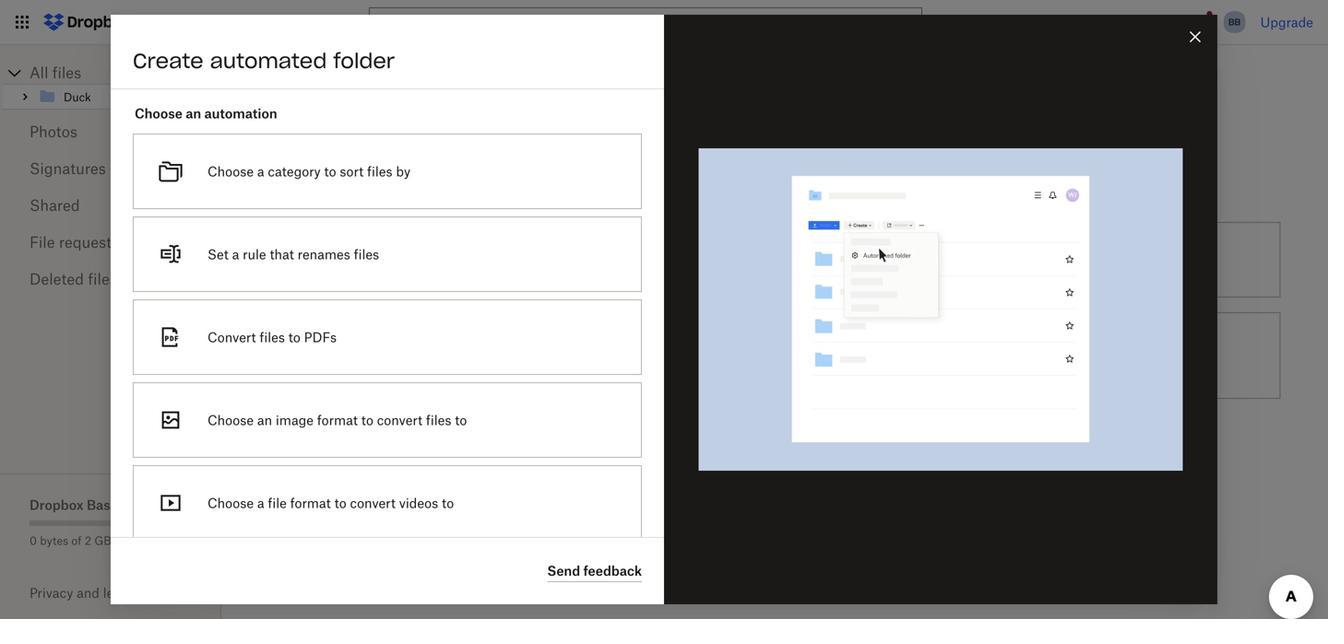Task type: locate. For each thing, give the bounding box(es) containing it.
legal
[[103, 586, 132, 601]]

convert files to pdfs
[[1025, 252, 1154, 268], [208, 330, 337, 345]]

privacy
[[30, 586, 73, 601]]

create automated folder
[[133, 48, 395, 74]]

automation for choose an automation
[[204, 106, 277, 121]]

1 horizontal spatial image
[[401, 338, 439, 354]]

to
[[324, 164, 336, 179], [450, 252, 462, 268], [1106, 252, 1118, 268], [288, 330, 301, 345], [487, 338, 499, 354], [806, 338, 818, 354], [362, 358, 374, 374], [679, 358, 691, 374], [361, 413, 374, 429], [455, 413, 467, 429], [460, 440, 472, 455], [362, 460, 374, 476], [334, 496, 347, 512], [442, 496, 454, 512]]

1 horizontal spatial file
[[393, 440, 412, 455]]

pdfs
[[1121, 252, 1154, 268], [304, 330, 337, 345]]

format inside choose an image format to convert files to
[[443, 338, 483, 354]]

0 horizontal spatial pdfs
[[304, 330, 337, 345]]

1 vertical spatial category
[[393, 252, 446, 268]]

0 vertical spatial choose an image format to convert files to
[[333, 338, 548, 374]]

0 horizontal spatial choose a file format to convert videos to
[[208, 496, 454, 512]]

0
[[30, 535, 37, 548]]

0 horizontal spatial by
[[396, 164, 411, 179]]

0 vertical spatial file
[[739, 338, 758, 354]]

send feedback button
[[547, 561, 642, 583]]

a inside choose a category to sort files by button
[[383, 252, 390, 268]]

choose a category to sort files by inside button
[[333, 252, 536, 268]]

choose a file format to convert videos to button
[[597, 305, 943, 407]]

0 vertical spatial choose a category to sort files by
[[208, 164, 411, 179]]

0 vertical spatial choose a file format to convert videos to
[[679, 338, 910, 374]]

choose an automation
[[135, 106, 277, 121]]

convert for choose a file format to convert videos to button
[[821, 338, 867, 354]]

category
[[268, 164, 321, 179], [393, 252, 446, 268]]

convert
[[1025, 252, 1073, 268], [208, 330, 256, 345]]

0 vertical spatial convert files to pdfs
[[1025, 252, 1154, 268]]

0 horizontal spatial file
[[268, 496, 287, 512]]

1 vertical spatial choose a file format to convert videos to
[[208, 496, 454, 512]]

choose a file format to convert videos to
[[679, 338, 910, 374], [208, 496, 454, 512]]

choose a category to sort files by
[[208, 164, 411, 179], [333, 252, 536, 268]]

2 vertical spatial file
[[268, 496, 287, 512]]

that inside "set a rule that renames files" button
[[741, 252, 765, 268]]

0 bytes of 2 gb used
[[30, 535, 140, 548]]

2
[[85, 535, 91, 548]]

0 horizontal spatial rule
[[243, 247, 266, 262]]

1 horizontal spatial automation
[[317, 179, 406, 197]]

send feedback
[[547, 564, 642, 579]]

file
[[739, 338, 758, 354], [393, 440, 412, 455], [268, 496, 287, 512]]

deleted files link
[[30, 261, 192, 298]]

a
[[257, 164, 264, 179], [232, 247, 239, 262], [383, 252, 390, 268], [703, 252, 711, 268], [729, 338, 736, 354], [383, 440, 390, 455], [257, 496, 264, 512]]

0 horizontal spatial image
[[276, 413, 314, 429]]

an inside choose an image format to convert files to
[[383, 338, 398, 354]]

2 horizontal spatial file
[[739, 338, 758, 354]]

choose a category to sort files by button
[[251, 215, 597, 305]]

1 horizontal spatial category
[[393, 252, 446, 268]]

deleted
[[30, 270, 84, 288]]

1 horizontal spatial that
[[741, 252, 765, 268]]

0 horizontal spatial convert
[[208, 330, 256, 345]]

all files link
[[30, 62, 221, 84]]

0 vertical spatial videos
[[871, 338, 910, 354]]

1 horizontal spatial sort
[[465, 252, 489, 268]]

automation right add
[[317, 179, 406, 197]]

format for choose a file format to convert audio files to button
[[416, 440, 456, 455]]

set
[[208, 247, 229, 262], [679, 252, 700, 268]]

file inside choose a file format to convert audio files to
[[393, 440, 412, 455]]

1 vertical spatial sort
[[465, 252, 489, 268]]

file inside create automated folder dialog
[[268, 496, 287, 512]]

requests
[[59, 233, 119, 251]]

format for choose an image format to convert files to button
[[443, 338, 483, 354]]

1 vertical spatial choose an image format to convert files to
[[208, 413, 467, 429]]

choose inside choose a file format to convert videos to
[[679, 338, 725, 354]]

0 horizontal spatial videos
[[399, 496, 438, 512]]

1 horizontal spatial by
[[522, 252, 536, 268]]

choose an image format to convert files to inside button
[[333, 338, 548, 374]]

that inside create automated folder dialog
[[270, 247, 294, 262]]

1 horizontal spatial convert
[[1025, 252, 1073, 268]]

for example, sort files by date created, keyword, or other categories element
[[699, 149, 1183, 471]]

file inside choose a file format to convert videos to
[[739, 338, 758, 354]]

renames
[[298, 247, 350, 262], [769, 252, 822, 268]]

create
[[133, 48, 204, 74]]

0 horizontal spatial convert files to pdfs
[[208, 330, 337, 345]]

1 horizontal spatial rule
[[714, 252, 738, 268]]

1 vertical spatial automation
[[317, 179, 406, 197]]

automation inside main content
[[317, 179, 406, 197]]

1 vertical spatial by
[[522, 252, 536, 268]]

category inside create automated folder dialog
[[268, 164, 321, 179]]

choose
[[135, 106, 183, 121], [208, 164, 254, 179], [333, 252, 379, 268], [333, 338, 379, 354], [679, 338, 725, 354], [208, 413, 254, 429], [333, 440, 379, 455], [208, 496, 254, 512]]

1 vertical spatial convert
[[208, 330, 256, 345]]

convert
[[502, 338, 548, 354], [821, 338, 867, 354], [377, 413, 423, 429], [476, 440, 521, 455], [350, 496, 396, 512]]

get more space image
[[144, 530, 166, 552]]

1 vertical spatial pdfs
[[304, 330, 337, 345]]

1 vertical spatial choose a category to sort files by
[[333, 252, 536, 268]]

choose a file format to convert audio files to button
[[251, 407, 597, 508]]

automation inside create automated folder dialog
[[204, 106, 277, 121]]

choose inside choose a file format to convert audio files to
[[333, 440, 379, 455]]

rule
[[243, 247, 266, 262], [714, 252, 738, 268]]

file for choose a file format to convert videos to button
[[739, 338, 758, 354]]

upgrade link
[[1261, 14, 1314, 30]]

pdfs inside button
[[1121, 252, 1154, 268]]

1 horizontal spatial videos
[[871, 338, 910, 354]]

1 horizontal spatial set
[[679, 252, 700, 268]]

0 horizontal spatial renames
[[298, 247, 350, 262]]

that
[[270, 247, 294, 262], [741, 252, 765, 268]]

1 vertical spatial image
[[276, 413, 314, 429]]

0 horizontal spatial that
[[270, 247, 294, 262]]

0 vertical spatial sort
[[340, 164, 364, 179]]

renames inside create automated folder dialog
[[298, 247, 350, 262]]

1 horizontal spatial renames
[[769, 252, 822, 268]]

image
[[401, 338, 439, 354], [276, 413, 314, 429]]

sort
[[340, 164, 364, 179], [465, 252, 489, 268]]

0 horizontal spatial automation
[[204, 106, 277, 121]]

files
[[52, 64, 81, 82], [367, 164, 393, 179], [354, 247, 379, 262], [493, 252, 518, 268], [825, 252, 850, 268], [1077, 252, 1102, 268], [88, 270, 117, 288], [260, 330, 285, 345], [1064, 348, 1089, 364], [333, 358, 358, 374], [426, 413, 451, 429], [333, 460, 358, 476]]

0 vertical spatial image
[[401, 338, 439, 354]]

by
[[396, 164, 411, 179], [522, 252, 536, 268]]

0 horizontal spatial category
[[268, 164, 321, 179]]

choose an image format to convert files to
[[333, 338, 548, 374], [208, 413, 467, 429]]

sort inside button
[[465, 252, 489, 268]]

automated
[[210, 48, 327, 74]]

0 horizontal spatial set a rule that renames files
[[208, 247, 379, 262]]

image inside create automated folder dialog
[[276, 413, 314, 429]]

a inside choose a file format to convert audio files to
[[383, 440, 390, 455]]

and
[[77, 586, 100, 601]]

1 horizontal spatial choose a file format to convert videos to
[[679, 338, 910, 374]]

add an automation main content
[[251, 104, 1328, 620]]

used
[[115, 535, 140, 548]]

1 horizontal spatial convert files to pdfs
[[1025, 252, 1154, 268]]

set a rule that renames files button
[[597, 215, 943, 305]]

convert files to pdfs inside create automated folder dialog
[[208, 330, 337, 345]]

format inside choose a file format to convert audio files to
[[416, 440, 456, 455]]

1 vertical spatial videos
[[399, 496, 438, 512]]

0 horizontal spatial sort
[[340, 164, 364, 179]]

choose a category to sort files by inside create automated folder dialog
[[208, 164, 411, 179]]

set a rule that renames files
[[208, 247, 379, 262], [679, 252, 850, 268]]

dropbox basic
[[30, 498, 121, 513]]

send
[[547, 564, 580, 579]]

convert inside choose a file format to convert audio files to
[[476, 440, 521, 455]]

all files tree
[[3, 62, 221, 110]]

1 horizontal spatial set a rule that renames files
[[679, 252, 850, 268]]

1 vertical spatial file
[[393, 440, 412, 455]]

format
[[443, 338, 483, 354], [762, 338, 802, 354], [317, 413, 358, 429], [416, 440, 456, 455], [290, 496, 331, 512]]

choose a file format to convert videos to inside button
[[679, 338, 910, 374]]

0 vertical spatial convert
[[1025, 252, 1073, 268]]

videos
[[871, 338, 910, 354], [399, 496, 438, 512]]

convert inside choose an image format to convert files to
[[502, 338, 548, 354]]

0 vertical spatial category
[[268, 164, 321, 179]]

0 vertical spatial automation
[[204, 106, 277, 121]]

pdfs inside create automated folder dialog
[[304, 330, 337, 345]]

choose an image format to convert files to button
[[251, 305, 597, 407]]

unzip files button
[[943, 305, 1288, 407]]

convert files to pdfs button
[[943, 215, 1288, 305]]

rule inside create automated folder dialog
[[243, 247, 266, 262]]

an
[[186, 106, 201, 121], [293, 179, 312, 197], [383, 338, 398, 354], [257, 413, 272, 429]]

0 vertical spatial pdfs
[[1121, 252, 1154, 268]]

automation down create automated folder
[[204, 106, 277, 121]]

0 horizontal spatial set
[[208, 247, 229, 262]]

sort inside create automated folder dialog
[[340, 164, 364, 179]]

automation
[[204, 106, 277, 121], [317, 179, 406, 197]]

convert files to pdfs inside button
[[1025, 252, 1154, 268]]

audio
[[525, 440, 559, 455]]

unzip files
[[1025, 348, 1089, 364]]

1 horizontal spatial pdfs
[[1121, 252, 1154, 268]]

by inside button
[[522, 252, 536, 268]]

1 vertical spatial convert files to pdfs
[[208, 330, 337, 345]]

convert inside button
[[1025, 252, 1073, 268]]

rule inside "set a rule that renames files" button
[[714, 252, 738, 268]]

convert inside choose a file format to convert videos to
[[821, 338, 867, 354]]

0 vertical spatial by
[[396, 164, 411, 179]]



Task type: describe. For each thing, give the bounding box(es) containing it.
privacy and legal link
[[30, 586, 221, 601]]

category inside button
[[393, 252, 446, 268]]

set inside create automated folder dialog
[[208, 247, 229, 262]]

upgrade
[[1261, 14, 1314, 30]]

format for choose a file format to convert videos to button
[[762, 338, 802, 354]]

choose a file format to convert audio files to
[[333, 440, 559, 476]]

a inside choose a file format to convert videos to
[[729, 338, 736, 354]]

set a rule that renames files inside button
[[679, 252, 850, 268]]

files inside choose an image format to convert files to
[[333, 358, 358, 374]]

image inside choose an image format to convert files to
[[401, 338, 439, 354]]

a inside "set a rule that renames files" button
[[703, 252, 711, 268]]

global header element
[[0, 0, 1328, 45]]

unzip
[[1025, 348, 1061, 364]]

photos link
[[30, 113, 192, 150]]

signatures link
[[30, 150, 192, 187]]

choose a file format to convert videos to inside create automated folder dialog
[[208, 496, 454, 512]]

file requests link
[[30, 224, 192, 261]]

automation for add an automation
[[317, 179, 406, 197]]

shared link
[[30, 187, 192, 224]]

all
[[30, 64, 48, 82]]

add an automation
[[258, 179, 406, 197]]

file requests
[[30, 233, 119, 251]]

signatures
[[30, 160, 106, 178]]

automations
[[258, 60, 392, 86]]

feedback
[[584, 564, 642, 579]]

dropbox logo - go to the homepage image
[[37, 7, 137, 37]]

deleted files
[[30, 270, 117, 288]]

convert for choose an image format to convert files to button
[[502, 338, 548, 354]]

file for choose a file format to convert audio files to button
[[393, 440, 412, 455]]

add
[[258, 179, 288, 197]]

gb
[[94, 535, 112, 548]]

choose an image format to convert files to inside create automated folder dialog
[[208, 413, 467, 429]]

videos inside create automated folder dialog
[[399, 496, 438, 512]]

all files
[[30, 64, 81, 82]]

set a rule that renames files inside create automated folder dialog
[[208, 247, 379, 262]]

dropbox
[[30, 498, 84, 513]]

file
[[30, 233, 55, 251]]

set inside button
[[679, 252, 700, 268]]

shared
[[30, 196, 80, 214]]

of
[[71, 535, 82, 548]]

files inside choose a file format to convert audio files to
[[333, 460, 358, 476]]

bytes
[[40, 535, 68, 548]]

basic
[[87, 498, 121, 513]]

privacy and legal
[[30, 586, 132, 601]]

folder
[[333, 48, 395, 74]]

videos inside choose a file format to convert videos to
[[871, 338, 910, 354]]

create automated folder dialog
[[111, 15, 1218, 620]]

by inside create automated folder dialog
[[396, 164, 411, 179]]

convert inside create automated folder dialog
[[208, 330, 256, 345]]

choose inside choose an image format to convert files to
[[333, 338, 379, 354]]

photos
[[30, 123, 77, 141]]

files inside "link"
[[52, 64, 81, 82]]

renames inside button
[[769, 252, 822, 268]]

convert for choose a file format to convert audio files to button
[[476, 440, 521, 455]]



Task type: vqa. For each thing, say whether or not it's contained in the screenshot.
documents
no



